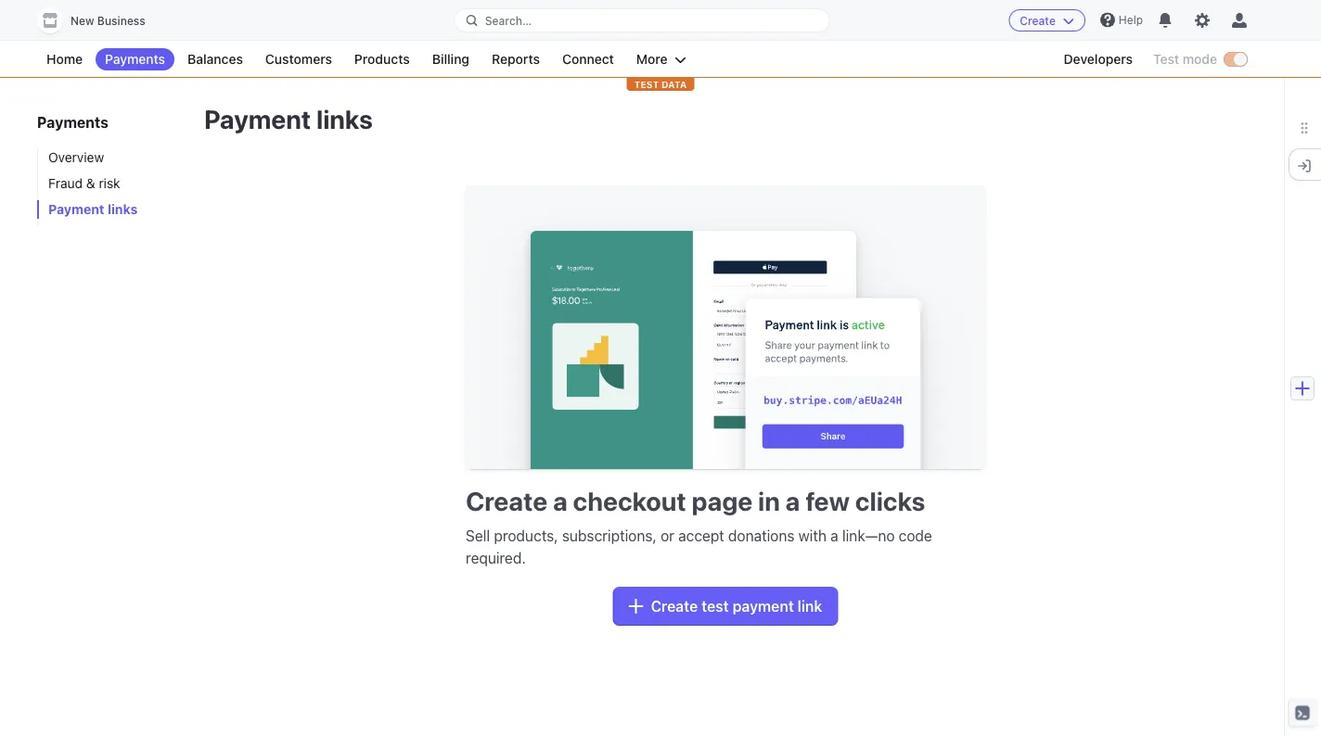 Task type: describe. For each thing, give the bounding box(es) containing it.
create a checkout page in a few clicks
[[466, 486, 926, 517]]

create test payment link link
[[614, 589, 838, 626]]

billing link
[[423, 48, 479, 71]]

sell products, subscriptions, or accept donations with a link—no code required.
[[466, 528, 933, 568]]

1 horizontal spatial payment
[[204, 103, 311, 134]]

payment links link
[[37, 200, 186, 219]]

overview
[[48, 150, 104, 165]]

0 vertical spatial payments
[[105, 52, 165, 67]]

with
[[799, 528, 827, 545]]

clicks
[[856, 486, 926, 517]]

connect link
[[553, 48, 624, 71]]

data
[[662, 79, 687, 90]]

1 horizontal spatial a
[[786, 486, 800, 517]]

Search… search field
[[455, 9, 829, 32]]

test
[[702, 598, 729, 616]]

developers link
[[1055, 48, 1143, 71]]

overview link
[[37, 149, 186, 167]]

test
[[635, 79, 659, 90]]

a inside sell products, subscriptions, or accept donations with a link—no code required.
[[831, 528, 839, 545]]

few
[[806, 486, 850, 517]]

new business
[[71, 14, 145, 27]]

create for create a checkout page in a few clicks
[[466, 486, 548, 517]]

sell
[[466, 528, 490, 545]]

1 vertical spatial payment links
[[48, 202, 138, 217]]

developers
[[1064, 52, 1133, 67]]

more
[[637, 52, 668, 67]]

home link
[[37, 48, 92, 71]]

0 vertical spatial payment links
[[204, 103, 373, 134]]

required.
[[466, 550, 526, 568]]

donations
[[729, 528, 795, 545]]

create test payment link
[[651, 598, 823, 616]]

link
[[798, 598, 823, 616]]

home
[[46, 52, 83, 67]]

business
[[97, 14, 145, 27]]

help button
[[1093, 5, 1151, 35]]

billing
[[432, 52, 470, 67]]

1 horizontal spatial links
[[317, 103, 373, 134]]

balances
[[188, 52, 243, 67]]



Task type: locate. For each thing, give the bounding box(es) containing it.
create inside button
[[1020, 14, 1056, 27]]

page
[[692, 486, 753, 517]]

create up products,
[[466, 486, 548, 517]]

0 vertical spatial payment
[[204, 103, 311, 134]]

balances link
[[178, 48, 252, 71]]

subscriptions,
[[562, 528, 657, 545]]

0 horizontal spatial a
[[553, 486, 568, 517]]

fraud
[[48, 176, 83, 191]]

connect
[[562, 52, 614, 67]]

test data
[[635, 79, 687, 90]]

links down products link
[[317, 103, 373, 134]]

payment down fraud & risk
[[48, 202, 104, 217]]

customers link
[[256, 48, 341, 71]]

create up developers link
[[1020, 14, 1056, 27]]

1 horizontal spatial create
[[651, 598, 698, 616]]

payment
[[733, 598, 794, 616]]

0 horizontal spatial payment
[[48, 202, 104, 217]]

0 vertical spatial links
[[317, 103, 373, 134]]

link—no
[[843, 528, 895, 545]]

payments link
[[96, 48, 175, 71]]

payment links down customers link
[[204, 103, 373, 134]]

accept
[[679, 528, 725, 545]]

1 vertical spatial create
[[466, 486, 548, 517]]

a up products,
[[553, 486, 568, 517]]

Search… text field
[[455, 9, 829, 32]]

a
[[553, 486, 568, 517], [786, 486, 800, 517], [831, 528, 839, 545]]

create for create test payment link
[[651, 598, 698, 616]]

0 vertical spatial create
[[1020, 14, 1056, 27]]

0 horizontal spatial links
[[108, 202, 138, 217]]

new business button
[[37, 7, 164, 33]]

fraud & risk link
[[37, 174, 186, 193]]

fraud & risk
[[48, 176, 120, 191]]

products link
[[345, 48, 419, 71]]

2 horizontal spatial a
[[831, 528, 839, 545]]

create button
[[1009, 9, 1086, 32]]

mode
[[1183, 52, 1218, 67]]

new
[[71, 14, 94, 27]]

0 horizontal spatial create
[[466, 486, 548, 517]]

customers
[[265, 52, 332, 67]]

1 vertical spatial links
[[108, 202, 138, 217]]

payment links down &
[[48, 202, 138, 217]]

1 horizontal spatial payment links
[[204, 103, 373, 134]]

more button
[[627, 48, 696, 71]]

products
[[354, 52, 410, 67]]

search…
[[485, 14, 532, 27]]

payment
[[204, 103, 311, 134], [48, 202, 104, 217]]

reports
[[492, 52, 540, 67]]

create left "test"
[[651, 598, 698, 616]]

payments up overview
[[37, 114, 108, 131]]

1 vertical spatial payments
[[37, 114, 108, 131]]

links down fraud & risk link
[[108, 202, 138, 217]]

payments down business in the left of the page
[[105, 52, 165, 67]]

or
[[661, 528, 675, 545]]

links
[[317, 103, 373, 134], [108, 202, 138, 217]]

create for create
[[1020, 14, 1056, 27]]

reports link
[[483, 48, 549, 71]]

checkout
[[573, 486, 687, 517]]

&
[[86, 176, 95, 191]]

payment down customers link
[[204, 103, 311, 134]]

a right with
[[831, 528, 839, 545]]

1 vertical spatial payment
[[48, 202, 104, 217]]

products,
[[494, 528, 558, 545]]

payment links
[[204, 103, 373, 134], [48, 202, 138, 217]]

test
[[1154, 52, 1180, 67]]

code
[[899, 528, 933, 545]]

a right in on the right of the page
[[786, 486, 800, 517]]

2 horizontal spatial create
[[1020, 14, 1056, 27]]

payments
[[105, 52, 165, 67], [37, 114, 108, 131]]

2 vertical spatial create
[[651, 598, 698, 616]]

create
[[1020, 14, 1056, 27], [466, 486, 548, 517], [651, 598, 698, 616]]

help
[[1119, 13, 1143, 26]]

0 horizontal spatial payment links
[[48, 202, 138, 217]]

risk
[[99, 176, 120, 191]]

in
[[758, 486, 780, 517]]

test mode
[[1154, 52, 1218, 67]]



Task type: vqa. For each thing, say whether or not it's contained in the screenshot.
ADD PRODUCT WITH CUSTOM CALL-TO-ACTION BUTTON button
no



